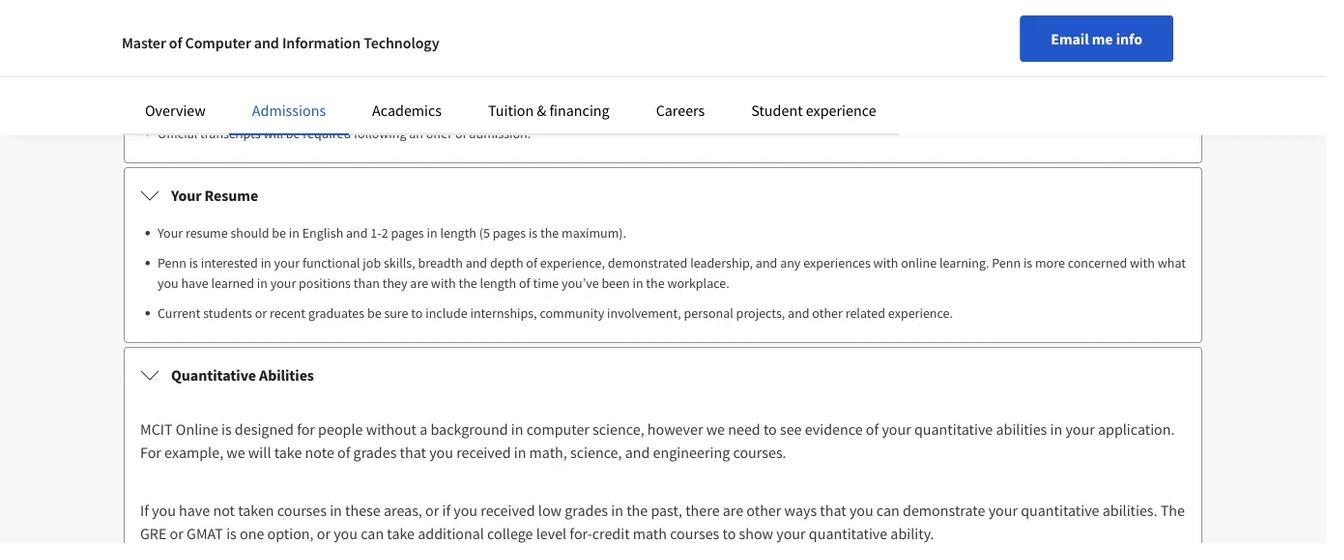 Task type: locate. For each thing, give the bounding box(es) containing it.
that right ways
[[820, 501, 846, 520]]

your left resume
[[158, 224, 183, 241]]

length down depth
[[480, 274, 516, 291]]

1 horizontal spatial courses
[[670, 524, 719, 543]]

courses.
[[733, 443, 786, 462]]

in right 'interested' at the left top of page
[[261, 254, 271, 271]]

one
[[240, 524, 264, 543]]

scale
[[235, 44, 264, 61], [305, 44, 334, 61]]

your inside your resume should be in english and 1-2 pages in length (5 pages is the maximum). list item
[[158, 224, 183, 241]]

1 vertical spatial list item
[[158, 72, 1186, 113]]

that inside . note that applicants should factor in additional time for third parties to evaluate transcripts before the final application deadline.
[[953, 74, 976, 91]]

transcripts inside . note that applicants should factor in additional time for third parties to evaluate transcripts before the final application deadline.
[[403, 94, 463, 112]]

however
[[647, 419, 703, 439]]

we
[[706, 419, 725, 439], [226, 443, 245, 462]]

time up current students or recent graduates be sure to include internships, community involvement, personal projects, and other related experience.
[[533, 274, 559, 291]]

1 horizontal spatial can
[[877, 501, 900, 520]]

than left 4.0,
[[369, 44, 396, 61]]

will inside list item
[[263, 124, 283, 142]]

careers link
[[656, 101, 705, 120]]

the left final
[[505, 94, 524, 112]]

and left 1-
[[346, 224, 368, 241]]

1 vertical spatial have
[[179, 501, 210, 520]]

and inside your resume should be in english and 1-2 pages in length (5 pages is the maximum). list item
[[346, 224, 368, 241]]

1 vertical spatial than
[[354, 274, 380, 291]]

are inside penn is interested in your functional job skills, breadth and depth of experience, demonstrated leadership, and any experiences with online learning. penn is more concerned with what you have learned in your positions than they are with the length of time you've been in the workplace.
[[410, 274, 428, 291]]

0 vertical spatial transcripts
[[324, 74, 384, 91]]

you right if on the bottom of the page
[[454, 501, 478, 520]]

than inside 'list item'
[[369, 44, 396, 61]]

grades down without
[[353, 443, 397, 462]]

have inside the if you have not taken courses in these areas, or if you received low grades in the past, there are other ways that you can demonstrate your quantitative abilities. the gre or gmat is one option, or you can take additional college level for-credit math courses to show your quantitative ability.
[[179, 501, 210, 520]]

2 penn from the left
[[992, 254, 1021, 271]]

0 vertical spatial have
[[181, 274, 208, 291]]

grading
[[189, 44, 232, 61]]

0 horizontal spatial length
[[440, 224, 476, 241]]

2
[[381, 224, 388, 241]]

1 horizontal spatial other
[[747, 501, 781, 520]]

is down resume
[[189, 254, 198, 271]]

with left online
[[873, 254, 898, 271]]

grades
[[353, 443, 397, 462], [565, 501, 608, 520]]

or left "recent"
[[255, 304, 267, 321]]

include inside 'list item'
[[461, 44, 503, 61]]

a right by
[[724, 74, 731, 91]]

official transcripts will be required following an offer of admission. list item
[[158, 123, 1186, 143]]

to inside mcit online is designed for people without a background in computer science, however we need to see evidence of your quantitative abilities in your application. for example, we will take note of grades that you received in math, science, and engineering courses.
[[763, 419, 777, 439]]

online
[[176, 419, 218, 439]]

1 horizontal spatial length
[[480, 274, 516, 291]]

1 vertical spatial can
[[361, 524, 384, 543]]

2 pages from the left
[[493, 224, 526, 241]]

science,
[[593, 419, 644, 439], [570, 443, 622, 462]]

length inside penn is interested in your functional job skills, breadth and depth of experience, demonstrated leadership, and any experiences with online learning. penn is more concerned with what you have learned in your positions than they are with the length of time you've been in the workplace.
[[480, 274, 516, 291]]

can
[[877, 501, 900, 520], [361, 524, 384, 543]]

wes
[[893, 74, 918, 91]]

1 vertical spatial time
[[533, 274, 559, 291]]

1 horizontal spatial if
[[158, 44, 165, 61]]

is left more
[[1023, 254, 1032, 271]]

0 vertical spatial additional
[[158, 94, 216, 112]]

0 vertical spatial than
[[369, 44, 396, 61]]

1 vertical spatial if
[[140, 501, 149, 520]]

transcripts right the official
[[200, 124, 261, 142]]

abilities
[[259, 365, 314, 385]]

ability.
[[891, 524, 934, 543]]

quantitative
[[914, 419, 993, 439], [1021, 501, 1099, 520], [809, 524, 887, 543]]

is inside the if you have not taken courses in these areas, or if you received low grades in the past, there are other ways that you can demonstrate your quantitative abilities. the gre or gmat is one option, or you can take additional college level for-credit math courses to show your quantitative ability.
[[226, 524, 237, 543]]

with
[[220, 74, 245, 91], [873, 254, 898, 271], [1130, 254, 1155, 271], [431, 274, 456, 291]]

is inside if the grading scale is on a scale other than 4.0, please include documentation indicating the scale. 'list item'
[[266, 44, 275, 61]]

is right (5
[[529, 224, 538, 241]]

the up math
[[626, 501, 648, 520]]

2 horizontal spatial should
[[1041, 74, 1080, 91]]

you right ways
[[849, 501, 873, 520]]

third
[[265, 94, 293, 112]]

1 vertical spatial take
[[387, 524, 415, 543]]

your inside your resume dropdown button
[[171, 186, 201, 205]]

1 vertical spatial length
[[480, 274, 516, 291]]

2 vertical spatial quantitative
[[809, 524, 887, 543]]

information
[[282, 33, 361, 52]]

should left factor
[[1041, 74, 1080, 91]]

other inside the if you have not taken courses in these areas, or if you received low grades in the past, there are other ways that you can demonstrate your quantitative abilities. the gre or gmat is one option, or you can take additional college level for-credit math courses to show your quantitative ability.
[[747, 501, 781, 520]]

1 horizontal spatial additional
[[418, 524, 484, 543]]

4.0,
[[398, 44, 419, 61]]

1 horizontal spatial quantitative
[[914, 419, 993, 439]]

2 horizontal spatial other
[[812, 304, 843, 321]]

other up show
[[747, 501, 781, 520]]

1 horizontal spatial take
[[387, 524, 415, 543]]

0 horizontal spatial should
[[230, 224, 269, 241]]

time left third
[[218, 94, 244, 112]]

2 horizontal spatial that
[[953, 74, 976, 91]]

should up 'interested' at the left top of page
[[230, 224, 269, 241]]

list item containing applicants with international transcripts should strong consider submitting a transcript evaluated by a
[[158, 72, 1186, 113]]

0 vertical spatial can
[[877, 501, 900, 520]]

to left see
[[763, 419, 777, 439]]

organization
[[775, 74, 845, 91]]

breadth
[[418, 254, 463, 271]]

include right sure
[[426, 304, 467, 321]]

recent
[[270, 304, 305, 321]]

is left one
[[226, 524, 237, 543]]

current
[[158, 304, 200, 321]]

can down these in the bottom left of the page
[[361, 524, 384, 543]]

0 vertical spatial list item
[[158, 13, 1186, 33]]

1 horizontal spatial pages
[[493, 224, 526, 241]]

we left the "need"
[[706, 419, 725, 439]]

is inside mcit online is designed for people without a background in computer science, however we need to see evidence of your quantitative abilities in your application. for example, we will take note of grades that you received in math, science, and engineering courses.
[[221, 419, 232, 439]]

0 horizontal spatial additional
[[158, 94, 216, 112]]

if inside 'list item'
[[158, 44, 165, 61]]

a
[[295, 44, 302, 61], [582, 74, 589, 91], [724, 74, 731, 91], [420, 419, 427, 439]]

and right projects,
[[788, 304, 810, 321]]

be left sure
[[367, 304, 381, 321]]

is right online at left bottom
[[221, 419, 232, 439]]

0 horizontal spatial pages
[[391, 224, 424, 241]]

1 horizontal spatial penn
[[992, 254, 1021, 271]]

0 vertical spatial will
[[263, 124, 283, 142]]

2 horizontal spatial transcripts
[[403, 94, 463, 112]]

1 vertical spatial grades
[[565, 501, 608, 520]]

will
[[263, 124, 283, 142], [248, 443, 271, 462]]

will down designed
[[248, 443, 271, 462]]

or
[[255, 304, 267, 321], [425, 501, 439, 520], [170, 524, 183, 543], [317, 524, 331, 543]]

scale left on
[[235, 44, 264, 61]]

1 vertical spatial that
[[400, 443, 426, 462]]

are right they
[[410, 274, 428, 291]]

1 vertical spatial transcripts
[[403, 94, 463, 112]]

pages right 2
[[391, 224, 424, 241]]

include inside list item
[[426, 304, 467, 321]]

0 vertical spatial that
[[953, 74, 976, 91]]

other up evaluate
[[336, 44, 367, 61]]

there
[[685, 501, 720, 520]]

in left english at the left top
[[289, 224, 299, 241]]

1 horizontal spatial that
[[820, 501, 846, 520]]

0 vertical spatial other
[[336, 44, 367, 61]]

the
[[168, 44, 186, 61], [654, 44, 673, 61], [505, 94, 524, 112], [540, 224, 559, 241], [459, 274, 477, 291], [646, 274, 665, 291], [626, 501, 648, 520]]

1 horizontal spatial should
[[387, 74, 425, 91]]

the down 'breadth'
[[459, 274, 477, 291]]

these
[[345, 501, 381, 520]]

0 horizontal spatial penn
[[158, 254, 186, 271]]

if inside the if you have not taken courses in these areas, or if you received low grades in the past, there are other ways that you can demonstrate your quantitative abilities. the gre or gmat is one option, or you can take additional college level for-credit math courses to show your quantitative ability.
[[140, 501, 149, 520]]

1 vertical spatial are
[[723, 501, 743, 520]]

and down however
[[625, 443, 650, 462]]

strong
[[428, 74, 464, 91]]

should inside . note that applicants should factor in additional time for third parties to evaluate transcripts before the final application deadline.
[[1041, 74, 1080, 91]]

if for if the grading scale is on a scale other than 4.0, please include documentation indicating the scale.
[[158, 44, 165, 61]]

2 vertical spatial transcripts
[[200, 124, 261, 142]]

transcripts up evaluate
[[324, 74, 384, 91]]

master
[[122, 33, 166, 52]]

have inside penn is interested in your functional job skills, breadth and depth of experience, demonstrated leadership, and any experiences with online learning. penn is more concerned with what you have learned in your positions than they are with the length of time you've been in the workplace.
[[181, 274, 208, 291]]

of right depth
[[526, 254, 537, 271]]

0 vertical spatial are
[[410, 274, 428, 291]]

have up current
[[181, 274, 208, 291]]

received down background
[[456, 443, 511, 462]]

0 vertical spatial received
[[456, 443, 511, 462]]

in left computer
[[511, 419, 523, 439]]

0 horizontal spatial scale
[[235, 44, 264, 61]]

0 horizontal spatial that
[[400, 443, 426, 462]]

length left (5
[[440, 224, 476, 241]]

your left the application. at the bottom right of page
[[1066, 419, 1095, 439]]

grades up for-
[[565, 501, 608, 520]]

0 vertical spatial grades
[[353, 443, 397, 462]]

to inside the if you have not taken courses in these areas, or if you received low grades in the past, there are other ways that you can demonstrate your quantitative abilities. the gre or gmat is one option, or you can take additional college level for-credit math courses to show your quantitative ability.
[[723, 524, 736, 543]]

your
[[171, 186, 201, 205], [158, 224, 183, 241]]

list containing if the grading scale is on a scale other than 4.0, please include documentation indicating the scale.
[[148, 0, 1186, 143]]

1 horizontal spatial are
[[723, 501, 743, 520]]

0 horizontal spatial take
[[274, 443, 302, 462]]

to left show
[[723, 524, 736, 543]]

0 vertical spatial for
[[247, 94, 263, 112]]

other inside list item
[[812, 304, 843, 321]]

your up "positions"
[[274, 254, 300, 271]]

or inside list item
[[255, 304, 267, 321]]

areas,
[[384, 501, 422, 520]]

are inside the if you have not taken courses in these areas, or if you received low grades in the past, there are other ways that you can demonstrate your quantitative abilities. the gre or gmat is one option, or you can take additional college level for-credit math courses to show your quantitative ability.
[[723, 501, 743, 520]]

1 horizontal spatial we
[[706, 419, 725, 439]]

your resume should be in english and 1-2 pages in length (5 pages is the maximum). list item
[[158, 222, 1186, 243]]

1 vertical spatial quantitative
[[1021, 501, 1099, 520]]

for up note
[[297, 419, 315, 439]]

time
[[218, 94, 244, 112], [533, 274, 559, 291]]

designed
[[235, 419, 294, 439]]

are right 'there'
[[723, 501, 743, 520]]

scale right on
[[305, 44, 334, 61]]

your up resume
[[171, 186, 201, 205]]

penn
[[158, 254, 186, 271], [992, 254, 1021, 271]]

0 vertical spatial quantitative
[[914, 419, 993, 439]]

2 list from the top
[[148, 222, 1186, 323]]

.
[[918, 74, 921, 91]]

other inside 'list item'
[[336, 44, 367, 61]]

other
[[336, 44, 367, 61], [812, 304, 843, 321], [747, 501, 781, 520]]

0 horizontal spatial quantitative
[[809, 524, 887, 543]]

that down without
[[400, 443, 426, 462]]

list item
[[158, 13, 1186, 33], [158, 72, 1186, 113]]

0 vertical spatial list
[[148, 0, 1186, 143]]

email me info
[[1051, 29, 1142, 48]]

be down admissions
[[286, 124, 300, 142]]

include up the consider
[[461, 44, 503, 61]]

in right learned
[[257, 274, 268, 291]]

will down admissions link
[[263, 124, 283, 142]]

2 vertical spatial that
[[820, 501, 846, 520]]

1 horizontal spatial grades
[[565, 501, 608, 520]]

0 vertical spatial if
[[158, 44, 165, 61]]

experience
[[806, 101, 876, 120]]

1-
[[370, 224, 381, 241]]

be
[[286, 124, 300, 142], [272, 224, 286, 241], [367, 304, 381, 321]]

0 horizontal spatial can
[[361, 524, 384, 543]]

your resume
[[171, 186, 258, 205]]

that
[[953, 74, 976, 91], [400, 443, 426, 462], [820, 501, 846, 520]]

you inside penn is interested in your functional job skills, breadth and depth of experience, demonstrated leadership, and any experiences with online learning. penn is more concerned with what you have learned in your positions than they are with the length of time you've been in the workplace.
[[158, 274, 179, 291]]

0 vertical spatial time
[[218, 94, 244, 112]]

evaluate
[[352, 94, 400, 112]]

credit
[[592, 524, 630, 543]]

for left third
[[247, 94, 263, 112]]

you up gre
[[152, 501, 176, 520]]

0 vertical spatial length
[[440, 224, 476, 241]]

0 vertical spatial be
[[286, 124, 300, 142]]

1 list item from the top
[[158, 13, 1186, 33]]

0 vertical spatial include
[[461, 44, 503, 61]]

1 vertical spatial other
[[812, 304, 843, 321]]

transcripts
[[324, 74, 384, 91], [403, 94, 463, 112], [200, 124, 261, 142]]

1 vertical spatial list
[[148, 222, 1186, 323]]

you up current
[[158, 274, 179, 291]]

resume
[[186, 224, 228, 241]]

to
[[337, 94, 349, 112], [411, 304, 423, 321], [763, 419, 777, 439], [723, 524, 736, 543]]

0 vertical spatial your
[[171, 186, 201, 205]]

1 vertical spatial include
[[426, 304, 467, 321]]

additional inside the if you have not taken courses in these areas, or if you received low grades in the past, there are other ways that you can demonstrate your quantitative abilities. the gre or gmat is one option, or you can take additional college level for-credit math courses to show your quantitative ability.
[[418, 524, 484, 543]]

0 horizontal spatial courses
[[277, 501, 327, 520]]

evaluated
[[649, 74, 705, 91]]

science, down computer
[[570, 443, 622, 462]]

additional
[[158, 94, 216, 112], [418, 524, 484, 543]]

1 vertical spatial your
[[158, 224, 183, 241]]

1 horizontal spatial time
[[533, 274, 559, 291]]

quantitative left abilities.
[[1021, 501, 1099, 520]]

info
[[1116, 29, 1142, 48]]

2 horizontal spatial quantitative
[[1021, 501, 1099, 520]]

than inside penn is interested in your functional job skills, breadth and depth of experience, demonstrated leadership, and any experiences with online learning. penn is more concerned with what you have learned in your positions than they are with the length of time you've been in the workplace.
[[354, 274, 380, 291]]

a right without
[[420, 419, 427, 439]]

. note that applicants should factor in additional time for third parties to evaluate transcripts before the final application deadline.
[[158, 74, 1129, 112]]

if up applicants
[[158, 44, 165, 61]]

your resume should be in english and 1-2 pages in length (5 pages is the maximum).
[[158, 224, 626, 241]]

quantitative inside mcit online is designed for people without a background in computer science, however we need to see evidence of your quantitative abilities in your application. for example, we will take note of grades that you received in math, science, and engineering courses.
[[914, 419, 993, 439]]

the inside the if you have not taken courses in these areas, or if you received low grades in the past, there are other ways that you can demonstrate your quantitative abilities. the gre or gmat is one option, or you can take additional college level for-credit math courses to show your quantitative ability.
[[626, 501, 648, 520]]

master of computer and information technology
[[122, 33, 439, 52]]

0 horizontal spatial transcripts
[[200, 124, 261, 142]]

1 vertical spatial will
[[248, 443, 271, 462]]

than down the job
[[354, 274, 380, 291]]

penn right learning.
[[992, 254, 1021, 271]]

not
[[213, 501, 235, 520]]

resume
[[204, 186, 258, 205]]

1 vertical spatial additional
[[418, 524, 484, 543]]

1 vertical spatial received
[[481, 501, 535, 520]]

received up college
[[481, 501, 535, 520]]

with down 'grading'
[[220, 74, 245, 91]]

in left these in the bottom left of the page
[[330, 501, 342, 520]]

we down designed
[[226, 443, 245, 462]]

2 list item from the top
[[158, 72, 1186, 113]]

by
[[708, 74, 722, 91]]

applicants
[[979, 74, 1038, 91]]

1 horizontal spatial scale
[[305, 44, 334, 61]]

1 horizontal spatial for
[[297, 419, 315, 439]]

0 horizontal spatial other
[[336, 44, 367, 61]]

1 list from the top
[[148, 0, 1186, 143]]

0 horizontal spatial are
[[410, 274, 428, 291]]

science, left however
[[593, 419, 644, 439]]

take inside the if you have not taken courses in these areas, or if you received low grades in the past, there are other ways that you can demonstrate your quantitative abilities. the gre or gmat is one option, or you can take additional college level for-credit math courses to show your quantitative ability.
[[387, 524, 415, 543]]

1 vertical spatial be
[[272, 224, 286, 241]]

documentation
[[505, 44, 593, 61]]

take
[[274, 443, 302, 462], [387, 524, 415, 543]]

the
[[1161, 501, 1185, 520]]

length
[[440, 224, 476, 241], [480, 274, 516, 291]]

courses up option,
[[277, 501, 327, 520]]

transcripts inside list item
[[200, 124, 261, 142]]

0 vertical spatial we
[[706, 419, 725, 439]]

2 scale from the left
[[305, 44, 334, 61]]

0 horizontal spatial we
[[226, 443, 245, 462]]

of down depth
[[519, 274, 530, 291]]

you down background
[[429, 443, 453, 462]]

0 vertical spatial science,
[[593, 419, 644, 439]]

have up gmat
[[179, 501, 210, 520]]

official transcripts will be required following an offer of admission.
[[158, 124, 531, 142]]

received inside mcit online is designed for people without a background in computer science, however we need to see evidence of your quantitative abilities in your application. for example, we will take note of grades that you received in math, science, and engineering courses.
[[456, 443, 511, 462]]

1 vertical spatial courses
[[670, 524, 719, 543]]

of
[[169, 33, 182, 52], [455, 124, 466, 142], [526, 254, 537, 271], [519, 274, 530, 291], [866, 419, 879, 439], [337, 443, 350, 462]]

a inside mcit online is designed for people without a background in computer science, however we need to see evidence of your quantitative abilities in your application. for example, we will take note of grades that you received in math, science, and engineering courses.
[[420, 419, 427, 439]]

0 horizontal spatial for
[[247, 94, 263, 112]]

should
[[387, 74, 425, 91], [1041, 74, 1080, 91], [230, 224, 269, 241]]

0 horizontal spatial if
[[140, 501, 149, 520]]

1 vertical spatial for
[[297, 419, 315, 439]]

should for applicants
[[1041, 74, 1080, 91]]

quantitative left 'abilities'
[[914, 419, 993, 439]]

option,
[[267, 524, 314, 543]]

list
[[148, 0, 1186, 143], [148, 222, 1186, 323]]

0 horizontal spatial grades
[[353, 443, 397, 462]]

for inside mcit online is designed for people without a background in computer science, however we need to see evidence of your quantitative abilities in your application. for example, we will take note of grades that you received in math, science, and engineering courses.
[[297, 419, 315, 439]]

careers
[[656, 101, 705, 120]]

if
[[442, 501, 450, 520]]

in left math,
[[514, 443, 526, 462]]

1 horizontal spatial transcripts
[[324, 74, 384, 91]]

penn down resume
[[158, 254, 186, 271]]

0 vertical spatial take
[[274, 443, 302, 462]]

take left note
[[274, 443, 302, 462]]

2 vertical spatial be
[[367, 304, 381, 321]]

involvement,
[[607, 304, 681, 321]]

2 vertical spatial other
[[747, 501, 781, 520]]

other left related
[[812, 304, 843, 321]]

0 horizontal spatial time
[[218, 94, 244, 112]]

experience.
[[888, 304, 953, 321]]



Task type: describe. For each thing, give the bounding box(es) containing it.
should for transcripts
[[387, 74, 425, 91]]

naces
[[734, 74, 772, 91]]

application.
[[1098, 419, 1175, 439]]

that inside the if you have not taken courses in these areas, or if you received low grades in the past, there are other ways that you can demonstrate your quantitative abilities. the gre or gmat is one option, or you can take additional college level for-credit math courses to show your quantitative ability.
[[820, 501, 846, 520]]

on
[[278, 44, 293, 61]]

grades inside mcit online is designed for people without a background in computer science, however we need to see evidence of your quantitative abilities in your application. for example, we will take note of grades that you received in math, science, and engineering courses.
[[353, 443, 397, 462]]

need
[[728, 419, 760, 439]]

and up international
[[254, 33, 279, 52]]

background
[[431, 419, 508, 439]]

0 vertical spatial courses
[[277, 501, 327, 520]]

tuition
[[488, 101, 534, 120]]

the left the scale.
[[654, 44, 673, 61]]

people
[[318, 419, 363, 439]]

submitting
[[518, 74, 580, 91]]

sure
[[384, 304, 408, 321]]

factor
[[1082, 74, 1115, 91]]

projects,
[[736, 304, 785, 321]]

time inside penn is interested in your functional job skills, breadth and depth of experience, demonstrated leadership, and any experiences with online learning. penn is more concerned with what you have learned in your positions than they are with the length of time you've been in the workplace.
[[533, 274, 559, 291]]

your for your resume
[[171, 186, 201, 205]]

1 pages from the left
[[391, 224, 424, 241]]

abilities
[[996, 419, 1047, 439]]

functional
[[302, 254, 360, 271]]

demonstrated
[[608, 254, 688, 271]]

in up credit on the left bottom of the page
[[611, 501, 623, 520]]

experiences
[[803, 254, 871, 271]]

your down ways
[[776, 524, 806, 543]]

of right evidence
[[866, 419, 879, 439]]

with down 'breadth'
[[431, 274, 456, 291]]

1 vertical spatial we
[[226, 443, 245, 462]]

in right the been
[[633, 274, 643, 291]]

1 vertical spatial science,
[[570, 443, 622, 462]]

(5
[[479, 224, 490, 241]]

computer
[[527, 419, 589, 439]]

list containing your resume should be in english and 1-2 pages in length (5 pages is the maximum).
[[148, 222, 1186, 323]]

applicants
[[158, 74, 217, 91]]

you down these in the bottom left of the page
[[334, 524, 358, 543]]

overview link
[[145, 101, 206, 120]]

personal
[[684, 304, 733, 321]]

mcit online is designed for people without a background in computer science, however we need to see evidence of your quantitative abilities in your application. for example, we will take note of grades that you received in math, science, and engineering courses.
[[140, 419, 1175, 462]]

maximum).
[[562, 224, 626, 241]]

math,
[[529, 443, 567, 462]]

offer
[[426, 124, 452, 142]]

is inside your resume should be in english and 1-2 pages in length (5 pages is the maximum). list item
[[529, 224, 538, 241]]

demonstrate
[[903, 501, 985, 520]]

time inside . note that applicants should factor in additional time for third parties to evaluate transcripts before the final application deadline.
[[218, 94, 244, 112]]

concerned
[[1068, 254, 1127, 271]]

your for your resume should be in english and 1-2 pages in length (5 pages is the maximum).
[[158, 224, 183, 241]]

job
[[363, 254, 381, 271]]

grades inside the if you have not taken courses in these areas, or if you received low grades in the past, there are other ways that you can demonstrate your quantitative abilities. the gre or gmat is one option, or you can take additional college level for-credit math courses to show your quantitative ability.
[[565, 501, 608, 520]]

for-
[[570, 524, 592, 543]]

such
[[848, 74, 875, 91]]

tuition & financing
[[488, 101, 610, 120]]

if the grading scale is on a scale other than 4.0, please include documentation indicating the scale. list item
[[158, 43, 1186, 63]]

email me info button
[[1020, 15, 1173, 62]]

of right the master
[[169, 33, 182, 52]]

email
[[1051, 29, 1089, 48]]

college
[[487, 524, 533, 543]]

be for will
[[286, 124, 300, 142]]

example,
[[164, 443, 223, 462]]

that inside mcit online is designed for people without a background in computer science, however we need to see evidence of your quantitative abilities in your application. for example, we will take note of grades that you received in math, science, and engineering courses.
[[400, 443, 426, 462]]

the up experience,
[[540, 224, 559, 241]]

the inside . note that applicants should factor in additional time for third parties to evaluate transcripts before the final application deadline.
[[505, 94, 524, 112]]

students
[[203, 304, 252, 321]]

mcit
[[140, 419, 173, 439]]

you inside mcit online is designed for people without a background in computer science, however we need to see evidence of your quantitative abilities in your application. for example, we will take note of grades that you received in math, science, and engineering courses.
[[429, 443, 453, 462]]

internships,
[[470, 304, 537, 321]]

with left the what
[[1130, 254, 1155, 271]]

1 penn from the left
[[158, 254, 186, 271]]

additional inside . note that applicants should factor in additional time for third parties to evaluate transcripts before the final application deadline.
[[158, 94, 216, 112]]

received inside the if you have not taken courses in these areas, or if you received low grades in the past, there are other ways that you can demonstrate your quantitative abilities. the gre or gmat is one option, or you can take additional college level for-credit math courses to show your quantitative ability.
[[481, 501, 535, 520]]

to inside list item
[[411, 304, 423, 321]]

an
[[409, 124, 423, 142]]

show
[[739, 524, 773, 543]]

for inside . note that applicants should factor in additional time for third parties to evaluate transcripts before the final application deadline.
[[247, 94, 263, 112]]

if the grading scale is on a scale other than 4.0, please include documentation indicating the scale.
[[158, 44, 708, 61]]

your right evidence
[[882, 419, 911, 439]]

leadership,
[[690, 254, 753, 271]]

applicants with international transcripts should strong consider submitting a transcript evaluated by a naces organization such as wes
[[158, 74, 918, 91]]

be inside list item
[[367, 304, 381, 321]]

or right gre
[[170, 524, 183, 543]]

financing
[[549, 101, 610, 120]]

evidence
[[805, 419, 863, 439]]

quantitative abilities button
[[125, 348, 1201, 402]]

and inside current students or recent graduates be sure to include internships, community involvement, personal projects, and other related experience. list item
[[788, 304, 810, 321]]

a inside 'list item'
[[295, 44, 302, 61]]

consider
[[467, 74, 515, 91]]

of right the offer
[[455, 124, 466, 142]]

&
[[537, 101, 546, 120]]

without
[[366, 419, 417, 439]]

will inside mcit online is designed for people without a background in computer science, however we need to see evidence of your quantitative abilities in your application. for example, we will take note of grades that you received in math, science, and engineering courses.
[[248, 443, 271, 462]]

what
[[1158, 254, 1186, 271]]

in up 'breadth'
[[427, 224, 437, 241]]

1 scale from the left
[[235, 44, 264, 61]]

naces link
[[734, 74, 772, 91]]

the up applicants
[[168, 44, 186, 61]]

your right demonstrate
[[988, 501, 1018, 520]]

and left any
[[756, 254, 777, 271]]

they
[[382, 274, 407, 291]]

academics
[[372, 101, 442, 120]]

quantitative
[[171, 365, 256, 385]]

to inside . note that applicants should factor in additional time for third parties to evaluate transcripts before the final application deadline.
[[337, 94, 349, 112]]

ways
[[784, 501, 817, 520]]

scale.
[[676, 44, 708, 61]]

any
[[780, 254, 801, 271]]

positions
[[299, 274, 351, 291]]

current students or recent graduates be sure to include internships, community involvement, personal projects, and other related experience. list item
[[158, 303, 1186, 323]]

student
[[751, 101, 803, 120]]

more
[[1035, 254, 1065, 271]]

interested
[[201, 254, 258, 271]]

english
[[302, 224, 343, 241]]

of down people
[[337, 443, 350, 462]]

and left depth
[[466, 254, 487, 271]]

gmat
[[187, 524, 223, 543]]

level
[[536, 524, 567, 543]]

admission.
[[469, 124, 531, 142]]

experience,
[[540, 254, 605, 271]]

indicating
[[595, 44, 652, 61]]

low
[[538, 501, 562, 520]]

a up 'application'
[[582, 74, 589, 91]]

or right option,
[[317, 524, 331, 543]]

and inside mcit online is designed for people without a background in computer science, however we need to see evidence of your quantitative abilities in your application. for example, we will take note of grades that you received in math, science, and engineering courses.
[[625, 443, 650, 462]]

take inside mcit online is designed for people without a background in computer science, however we need to see evidence of your quantitative abilities in your application. for example, we will take note of grades that you received in math, science, and engineering courses.
[[274, 443, 302, 462]]

before
[[466, 94, 502, 112]]

be for should
[[272, 224, 286, 241]]

deadline.
[[621, 94, 673, 112]]

your up "recent"
[[270, 274, 296, 291]]

math
[[633, 524, 667, 543]]

depth
[[490, 254, 523, 271]]

official
[[158, 124, 197, 142]]

penn is interested in your functional job skills, breadth and depth of experience, demonstrated leadership, and any experiences with online learning. penn is more concerned with what you have learned in your positions than they are with the length of time you've been in the workplace. list item
[[158, 252, 1186, 293]]

in inside . note that applicants should factor in additional time for third parties to evaluate transcripts before the final application deadline.
[[1118, 74, 1129, 91]]

the down demonstrated
[[646, 274, 665, 291]]

in right 'abilities'
[[1050, 419, 1062, 439]]

gre
[[140, 524, 167, 543]]

you've
[[562, 274, 599, 291]]

wes link
[[893, 74, 918, 91]]

or left if on the bottom of the page
[[425, 501, 439, 520]]

if you have not taken courses in these areas, or if you received low grades in the past, there are other ways that you can demonstrate your quantitative abilities. the gre or gmat is one option, or you can take additional college level for-credit math courses to show your quantitative ability.
[[140, 501, 1185, 543]]

technology
[[364, 33, 439, 52]]

for
[[140, 443, 161, 462]]

if for if you have not taken courses in these areas, or if you received low grades in the past, there are other ways that you can demonstrate your quantitative abilities. the gre or gmat is one option, or you can take additional college level for-credit math courses to show your quantitative ability.
[[140, 501, 149, 520]]

final
[[526, 94, 551, 112]]

required
[[303, 124, 351, 142]]

computer
[[185, 33, 251, 52]]

current students or recent graduates be sure to include internships, community involvement, personal projects, and other related experience.
[[158, 304, 953, 321]]

should inside list item
[[230, 224, 269, 241]]

learning.
[[939, 254, 989, 271]]

overview
[[145, 101, 206, 120]]



Task type: vqa. For each thing, say whether or not it's contained in the screenshot.
For Teams link
no



